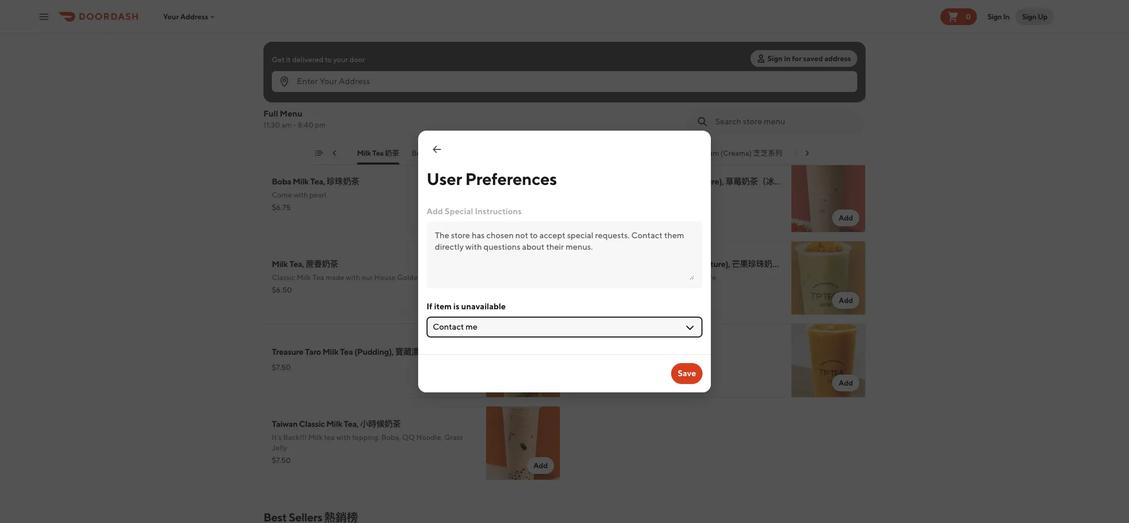 Task type: locate. For each thing, give the bounding box(es) containing it.
0 vertical spatial 奶茶
[[307, 53, 330, 66]]

1 horizontal spatial milk tea 奶茶
[[357, 149, 399, 157]]

tea, left 蔗香奶茶
[[289, 259, 304, 269]]

(smoothie down cheese
[[651, 177, 690, 187]]

add for taiwan classic milk tea, 小時候奶茶
[[533, 462, 548, 470]]

treasure
[[272, 347, 303, 357]]

salted cheese cream foam (creama) 芝芝系列
[[627, 149, 783, 157]]

1 vertical spatial in
[[650, 273, 656, 282]]

of down oolong
[[315, 113, 322, 122]]

0 vertical spatial of
[[392, 103, 399, 111]]

item
[[434, 302, 452, 312]]

thai milk tea, 手沖泰奶
[[577, 347, 661, 357]]

qq
[[402, 433, 415, 442]]

奶茶
[[307, 53, 330, 66], [385, 149, 399, 157]]

in left for
[[784, 54, 791, 63]]

sellers
[[428, 149, 450, 157]]

menu
[[280, 109, 302, 119]]

in left smoothie
[[650, 273, 656, 282]]

tea, up topping:
[[344, 419, 359, 429]]

taiwan classic milk tea, 小時候奶茶 image
[[486, 406, 560, 480]]

$6.75 down come at top left
[[272, 203, 291, 212]]

oolong
[[301, 103, 326, 111]]

sugar
[[424, 273, 443, 282]]

jasmine green milk tea, 茉莉綠奶茶 image
[[792, 76, 866, 150]]

0 vertical spatial in
[[784, 54, 791, 63]]

tea
[[287, 53, 305, 66], [343, 103, 355, 111], [372, 149, 384, 157], [637, 177, 650, 187], [643, 259, 656, 269], [313, 273, 324, 282], [637, 273, 649, 282], [340, 347, 353, 357]]

in
[[784, 54, 791, 63], [650, 273, 656, 282]]

tea, left the 茉莉綠奶茶
[[651, 99, 666, 109]]

sign left for
[[768, 54, 783, 63]]

boba milk tea, 珍珠奶茶 image
[[486, 158, 560, 233]]

boba for boba milk tea, 珍珠奶茶
[[272, 177, 291, 187]]

add button for strawberry milk tea (smoothie texture), 草莓奶茶（冰沙口感）
[[832, 210, 859, 226]]

tea, up milky
[[338, 89, 352, 99]]

texture.
[[382, 113, 408, 122]]

2 $7.50 from the top
[[272, 456, 291, 465]]

奶茶 left best
[[385, 149, 399, 157]]

boba mango milk tea (smoothie texture), 芒果珍珠奶茶（冰沙口感） image
[[792, 241, 866, 315]]

sign in
[[988, 12, 1010, 21]]

instructions
[[475, 207, 522, 216]]

1 vertical spatial mango
[[596, 273, 620, 282]]

hot drinks (16oz) 熱飲 button
[[795, 148, 868, 165]]

0 horizontal spatial in
[[650, 273, 656, 282]]

with
[[357, 103, 371, 111], [294, 191, 308, 199], [346, 273, 360, 282], [336, 433, 351, 442]]

classic up back!!!
[[299, 419, 325, 429]]

0 vertical spatial $7.50
[[272, 363, 291, 372]]

your
[[163, 12, 179, 21]]

1 horizontal spatial sign
[[988, 12, 1002, 21]]

delivered
[[292, 55, 323, 64]]

roasted
[[272, 103, 299, 111]]

classic up $6.50
[[272, 273, 295, 282]]

with right tea in the left bottom of the page
[[336, 433, 351, 442]]

0 vertical spatial $6.75
[[272, 126, 291, 134]]

treasure taro  milk tea (pudding), 寶藏濃芋奶茶 image
[[486, 324, 560, 398]]

tea,
[[338, 89, 352, 99], [651, 99, 666, 109], [310, 177, 325, 187], [289, 259, 304, 269], [612, 347, 627, 357], [344, 419, 359, 429]]

add for jasmine green milk tea, 茉莉綠奶茶
[[839, 131, 853, 140]]

noodle,
[[416, 433, 443, 442]]

add button for boba mango milk tea (smoothie texture), 芒果珍珠奶茶（冰沙口感）
[[832, 292, 859, 309]]

milk tea, 蔗香奶茶 image
[[486, 241, 560, 315]]

1 vertical spatial texture),
[[698, 259, 730, 269]]

popular items button
[[299, 148, 344, 165]]

strawberry
[[577, 177, 618, 187]]

texture), down salted cheese cream foam (creama) 芝芝系列 button
[[691, 177, 724, 187]]

mango
[[598, 259, 624, 269], [596, 273, 620, 282]]

(16oz)
[[832, 149, 852, 157]]

classic inside taiwan classic milk tea, 小時候奶茶 it's back!!! milk tea with topping: boba, qq noodle, grass jelly $7.50
[[299, 419, 325, 429]]

1 vertical spatial classic
[[299, 419, 325, 429]]

1 vertical spatial (smoothie
[[657, 259, 696, 269]]

1 vertical spatial and
[[342, 113, 355, 122]]

1 horizontal spatial classic
[[299, 419, 325, 429]]

smoothie
[[658, 273, 690, 282]]

strawberry milk tea (smoothie texture), 草莓奶茶（冰沙口感） image
[[792, 158, 866, 233]]

sign left in
[[988, 12, 1002, 21]]

$6.50
[[272, 286, 292, 294]]

add inside user preferences dialog
[[427, 207, 443, 216]]

11:30
[[263, 121, 280, 129]]

taro
[[305, 347, 321, 357]]

texture), up texture
[[698, 259, 730, 269]]

$7.50
[[272, 363, 291, 372], [272, 456, 291, 465]]

yin
[[306, 89, 319, 99]]

taiwan classic milk tea, 小時候奶茶 it's back!!! milk tea with topping: boba, qq noodle, grass jelly $7.50
[[272, 419, 463, 465]]

and right milky
[[342, 113, 355, 122]]

jasmine green milk tea, 茉莉綠奶茶
[[577, 99, 708, 109]]

tea, inside the tie guan yin milk tea, 鐵觀音奶茶 roasted oolong milk tea with a hint of bitterness and combination of milky and creamy texture. $6.75
[[338, 89, 352, 99]]

tea, left 手沖泰奶
[[612, 347, 627, 357]]

1 vertical spatial $6.75
[[272, 203, 291, 212]]

of up texture.
[[392, 103, 399, 111]]

with left 'pearl'
[[294, 191, 308, 199]]

unavailable
[[461, 302, 506, 312]]

1 vertical spatial 奶茶
[[385, 149, 399, 157]]

0 vertical spatial and
[[435, 103, 448, 111]]

0 horizontal spatial sign
[[768, 54, 783, 63]]

tea, up 'pearl'
[[310, 177, 325, 187]]

0 vertical spatial classic
[[272, 273, 295, 282]]

sign left up
[[1022, 12, 1037, 21]]

if item is unavailable
[[427, 302, 506, 312]]

saved
[[803, 54, 823, 63]]

$6.75
[[272, 126, 291, 134], [272, 203, 291, 212]]

Add Special Instructions text field
[[435, 230, 694, 280]]

open menu image
[[38, 10, 50, 23]]

boba inside boba milk tea, 珍珠奶茶 come with pearl $6.75
[[272, 177, 291, 187]]

classic
[[272, 273, 295, 282], [299, 419, 325, 429]]

milky
[[323, 113, 341, 122]]

sign
[[988, 12, 1002, 21], [1022, 12, 1037, 21], [768, 54, 783, 63]]

add for strawberry milk tea (smoothie texture), 草莓奶茶（冰沙口感）
[[839, 214, 853, 222]]

in
[[1003, 12, 1010, 21]]

milk tea 奶茶
[[263, 53, 330, 66], [357, 149, 399, 157]]

1 horizontal spatial and
[[435, 103, 448, 111]]

2 $6.75 from the top
[[272, 203, 291, 212]]

鐵觀音奶茶
[[354, 89, 395, 99]]

1 $6.75 from the top
[[272, 126, 291, 134]]

$7.50 down treasure
[[272, 363, 291, 372]]

0 horizontal spatial of
[[315, 113, 322, 122]]

1 horizontal spatial 奶茶
[[385, 149, 399, 157]]

jelly
[[272, 444, 287, 452]]

with left a
[[357, 103, 371, 111]]

茉莉綠奶茶
[[667, 99, 708, 109]]

2 horizontal spatial sign
[[1022, 12, 1037, 21]]

1 vertical spatial $7.50
[[272, 456, 291, 465]]

user
[[427, 169, 462, 189]]

boba
[[272, 177, 291, 187], [577, 259, 597, 269], [577, 273, 595, 282]]

$6.75 inside the tie guan yin milk tea, 鐵觀音奶茶 roasted oolong milk tea with a hint of bitterness and combination of milky and creamy texture. $6.75
[[272, 126, 291, 134]]

add button for taiwan classic milk tea, 小時候奶茶
[[527, 457, 554, 474]]

hot
[[795, 149, 808, 157]]

milk inside boba milk tea, 珍珠奶茶 come with pearl $6.75
[[293, 177, 309, 187]]

$7.50 down the jelly at the left bottom
[[272, 456, 291, 465]]

user preferences
[[427, 169, 557, 189]]

tea, inside boba milk tea, 珍珠奶茶 come with pearl $6.75
[[310, 177, 325, 187]]

0 vertical spatial boba
[[272, 177, 291, 187]]

(smoothie up smoothie
[[657, 259, 696, 269]]

and
[[435, 103, 448, 111], [342, 113, 355, 122]]

1 vertical spatial boba
[[577, 259, 597, 269]]

best sellers 熱銷榜 button
[[412, 148, 474, 165]]

寶藏濃芋奶茶
[[395, 347, 444, 357]]

(smoothie inside boba mango milk tea (smoothie texture), 芒果珍珠奶茶（冰沙口感） boba mango milk tea in smoothie texture $7.75
[[657, 259, 696, 269]]

with left our
[[346, 273, 360, 282]]

bitterness
[[401, 103, 434, 111]]

sign inside 'link'
[[988, 12, 1002, 21]]

cheese
[[650, 149, 675, 157]]

芒果珍珠奶茶（冰沙口感）
[[732, 259, 829, 269]]

0 horizontal spatial classic
[[272, 273, 295, 282]]

up
[[1038, 12, 1048, 21]]

$6.75 left -
[[272, 126, 291, 134]]

of
[[392, 103, 399, 111], [315, 113, 322, 122]]

and right bitterness
[[435, 103, 448, 111]]

芝芝系列
[[753, 149, 783, 157]]

8:40
[[298, 121, 314, 129]]

0 horizontal spatial milk tea 奶茶
[[263, 53, 330, 66]]

草莓奶茶（冰沙口感）
[[725, 177, 807, 187]]

back image
[[431, 143, 443, 156]]

0 vertical spatial (smoothie
[[651, 177, 690, 187]]

sign for sign in for saved address
[[768, 54, 783, 63]]

奶茶 left your at top
[[307, 53, 330, 66]]

(smoothie
[[651, 177, 690, 187], [657, 259, 696, 269]]

in inside boba mango milk tea (smoothie texture), 芒果珍珠奶茶（冰沙口感） boba mango milk tea in smoothie texture $7.75
[[650, 273, 656, 282]]



Task type: vqa. For each thing, say whether or not it's contained in the screenshot.
the Sign Up link
yes



Task type: describe. For each thing, give the bounding box(es) containing it.
add for treasure taro  milk tea (pudding), 寶藏濃芋奶茶
[[533, 379, 548, 387]]

cream
[[677, 149, 699, 157]]

made
[[326, 273, 344, 282]]

(creama)
[[721, 149, 752, 157]]

$7.50 inside taiwan classic milk tea, 小時候奶茶 it's back!!! milk tea with topping: boba, qq noodle, grass jelly $7.50
[[272, 456, 291, 465]]

am
[[282, 121, 292, 129]]

hint
[[378, 103, 391, 111]]

green
[[609, 99, 632, 109]]

hot drinks (16oz) 熱飲
[[795, 149, 868, 157]]

grass
[[444, 433, 463, 442]]

with inside the tie guan yin milk tea, 鐵觀音奶茶 roasted oolong milk tea with a hint of bitterness and combination of milky and creamy texture. $6.75
[[357, 103, 371, 111]]

sign for sign up
[[1022, 12, 1037, 21]]

珍珠奶茶
[[327, 177, 359, 187]]

with inside taiwan classic milk tea, 小時候奶茶 it's back!!! milk tea with topping: boba, qq noodle, grass jelly $7.50
[[336, 433, 351, 442]]

house
[[374, 273, 396, 282]]

milk tea, 蔗香奶茶 classic milk tea made with our house golden sugar syrup. $6.50
[[272, 259, 465, 294]]

to
[[325, 55, 332, 64]]

add special instructions
[[427, 207, 522, 216]]

0 vertical spatial texture),
[[691, 177, 724, 187]]

address
[[825, 54, 851, 63]]

sign in link
[[981, 6, 1016, 27]]

save button
[[671, 363, 703, 384]]

scroll menu navigation right image
[[803, 149, 811, 157]]

熱飲
[[853, 149, 868, 157]]

0 vertical spatial mango
[[598, 259, 624, 269]]

$6.75 inside boba milk tea, 珍珠奶茶 come with pearl $6.75
[[272, 203, 291, 212]]

boba milk tea, 珍珠奶茶 come with pearl $6.75
[[272, 177, 359, 212]]

scroll menu navigation left image
[[330, 149, 339, 157]]

back!!!
[[283, 433, 307, 442]]

address
[[180, 12, 208, 21]]

a
[[373, 103, 376, 111]]

is
[[453, 302, 460, 312]]

full
[[263, 109, 278, 119]]

tea, inside taiwan classic milk tea, 小時候奶茶 it's back!!! milk tea with topping: boba, qq noodle, grass jelly $7.50
[[344, 419, 359, 429]]

texture), inside boba mango milk tea (smoothie texture), 芒果珍珠奶茶（冰沙口感） boba mango milk tea in smoothie texture $7.75
[[698, 259, 730, 269]]

tea inside milk tea, 蔗香奶茶 classic milk tea made with our house golden sugar syrup. $6.50
[[313, 273, 324, 282]]

蔗香奶茶
[[306, 259, 338, 269]]

pm
[[315, 121, 326, 129]]

texture
[[691, 273, 716, 282]]

0
[[966, 12, 971, 21]]

popular items
[[299, 149, 344, 157]]

tie guan yin milk tea, 鐵觀音奶茶 roasted oolong milk tea with a hint of bitterness and combination of milky and creamy texture. $6.75
[[272, 89, 448, 134]]

best
[[412, 149, 427, 157]]

preferences
[[465, 169, 557, 189]]

pearl
[[309, 191, 326, 199]]

sign up
[[1022, 12, 1048, 21]]

user preferences dialog
[[418, 131, 711, 393]]

syrup.
[[444, 273, 465, 282]]

save
[[678, 369, 696, 378]]

popular
[[299, 149, 325, 157]]

tie guan yin milk tea, 鐵觀音奶茶 image
[[486, 76, 560, 150]]

special
[[445, 207, 473, 216]]

(pudding),
[[354, 347, 394, 357]]

thai milk tea, 手沖泰奶 image
[[792, 324, 866, 398]]

$7.75
[[577, 286, 595, 294]]

your
[[333, 55, 348, 64]]

-
[[293, 121, 296, 129]]

with inside boba milk tea, 珍珠奶茶 come with pearl $6.75
[[294, 191, 308, 199]]

熱銷榜
[[452, 149, 474, 157]]

it
[[286, 55, 291, 64]]

best sellers 熱銷榜
[[412, 149, 474, 157]]

it's
[[272, 433, 282, 442]]

foam
[[701, 149, 719, 157]]

1 vertical spatial of
[[315, 113, 322, 122]]

add button for treasure taro  milk tea (pudding), 寶藏濃芋奶茶
[[527, 375, 554, 392]]

door
[[350, 55, 365, 64]]

salted cheese cream foam (creama) 芝芝系列 button
[[627, 148, 783, 165]]

1 horizontal spatial of
[[392, 103, 399, 111]]

drinks
[[809, 149, 830, 157]]

full menu 11:30 am - 8:40 pm
[[263, 109, 326, 129]]

your address
[[163, 12, 208, 21]]

get
[[272, 55, 285, 64]]

topping:
[[352, 433, 380, 442]]

golden
[[397, 273, 422, 282]]

手沖泰奶
[[628, 347, 661, 357]]

tea inside the tie guan yin milk tea, 鐵觀音奶茶 roasted oolong milk tea with a hint of bitterness and combination of milky and creamy texture. $6.75
[[343, 103, 355, 111]]

thai
[[577, 347, 593, 357]]

get it delivered to your door
[[272, 55, 365, 64]]

add for boba mango milk tea (smoothie texture), 芒果珍珠奶茶（冰沙口感）
[[839, 296, 853, 305]]

creamy
[[356, 113, 381, 122]]

sign for sign in
[[988, 12, 1002, 21]]

tea, inside milk tea, 蔗香奶茶 classic milk tea made with our house golden sugar syrup. $6.50
[[289, 259, 304, 269]]

1 horizontal spatial in
[[784, 54, 791, 63]]

boba for boba mango milk tea (smoothie texture), 芒果珍珠奶茶（冰沙口感）
[[577, 259, 597, 269]]

strawberry milk tea (smoothie texture), 草莓奶茶（冰沙口感）
[[577, 177, 807, 187]]

add button for jasmine green milk tea, 茉莉綠奶茶
[[832, 127, 859, 144]]

Item Search search field
[[715, 116, 857, 128]]

classic inside milk tea, 蔗香奶茶 classic milk tea made with our house golden sugar syrup. $6.50
[[272, 273, 295, 282]]

0 vertical spatial milk tea 奶茶
[[263, 53, 330, 66]]

add for boba milk tea, 珍珠奶茶
[[533, 214, 548, 222]]

boba mango milk tea (smoothie texture), 芒果珍珠奶茶（冰沙口感） boba mango milk tea in smoothie texture $7.75
[[577, 259, 829, 294]]

sign in for saved address
[[768, 54, 851, 63]]

taiwan
[[272, 419, 298, 429]]

1 $7.50 from the top
[[272, 363, 291, 372]]

0 button
[[941, 8, 977, 25]]

0 horizontal spatial and
[[342, 113, 355, 122]]

our
[[362, 273, 373, 282]]

1 vertical spatial milk tea 奶茶
[[357, 149, 399, 157]]

add button for boba milk tea, 珍珠奶茶
[[527, 210, 554, 226]]

0 horizontal spatial 奶茶
[[307, 53, 330, 66]]

jasmine
[[577, 99, 607, 109]]

2 vertical spatial boba
[[577, 273, 595, 282]]

if
[[427, 302, 432, 312]]

with inside milk tea, 蔗香奶茶 classic milk tea made with our house golden sugar syrup. $6.50
[[346, 273, 360, 282]]

guan
[[285, 89, 305, 99]]

小時候奶茶
[[360, 419, 401, 429]]

sign up link
[[1016, 8, 1054, 25]]

your address button
[[163, 12, 217, 21]]

come
[[272, 191, 292, 199]]

for
[[792, 54, 802, 63]]

combination
[[272, 113, 314, 122]]



